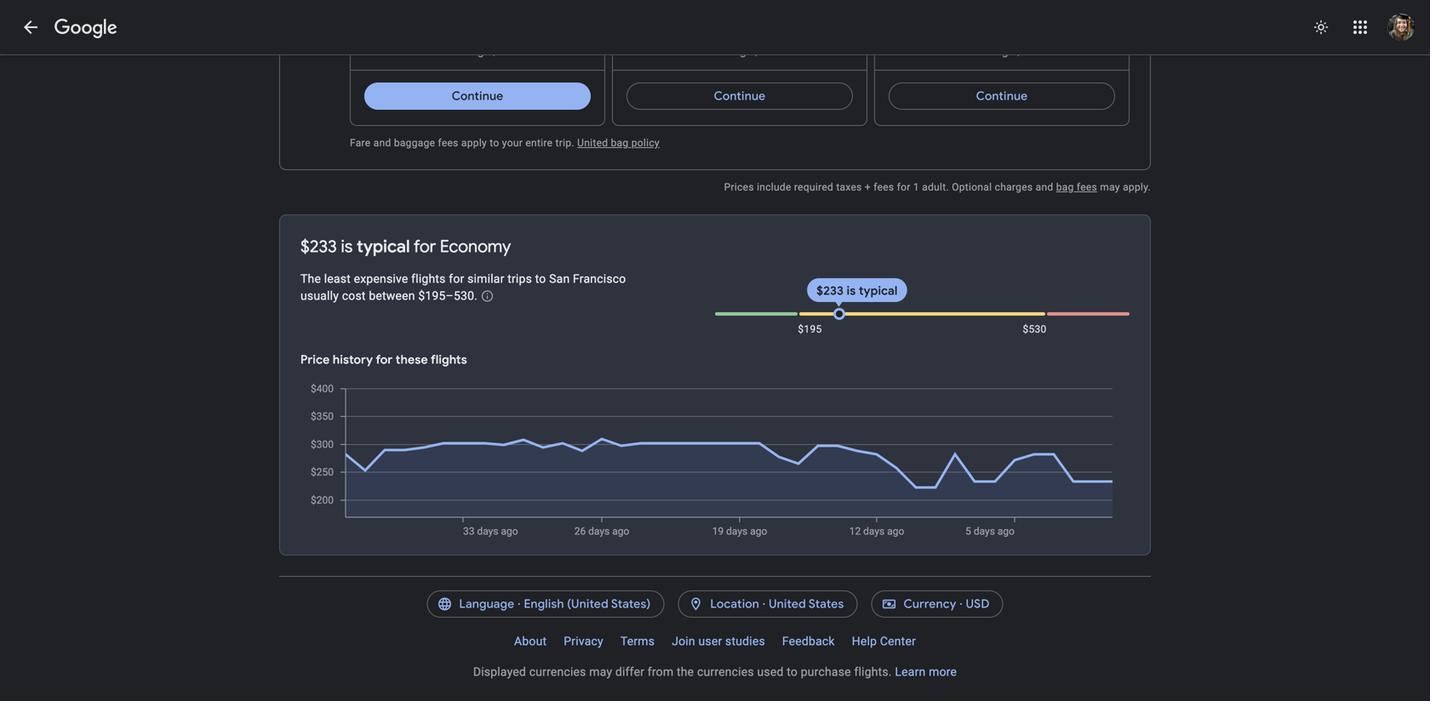 Task type: vqa. For each thing, say whether or not it's contained in the screenshot.
Include at right
yes



Task type: describe. For each thing, give the bounding box(es) containing it.
$70 for first first checked bag costs 70 us dollars element from the left
[[491, 44, 511, 58]]

price history graph image
[[299, 382, 1130, 538]]

$233 is typical
[[817, 284, 898, 299]]

flights inside the least expensive flights for similar trips to san francisco usually cost between $195–530.
[[412, 272, 446, 286]]

price history for these flights
[[301, 353, 468, 368]]

1 vertical spatial may
[[590, 666, 613, 680]]

for left economy
[[414, 236, 436, 258]]

similar
[[468, 272, 505, 286]]

bag: for first first checked bag costs 70 us dollars element from the left
[[464, 44, 488, 58]]

1st checked bag: $70 for first first checked bag costs 70 us dollars element from the left
[[395, 44, 511, 58]]

for left 1
[[897, 181, 911, 193]]

baggage
[[394, 137, 435, 149]]

center
[[881, 635, 916, 649]]

optional
[[952, 181, 993, 193]]

francisco
[[573, 272, 626, 286]]

cost
[[342, 289, 366, 303]]

history
[[333, 353, 373, 368]]

+
[[865, 181, 871, 193]]

join user studies
[[672, 635, 766, 649]]

$233 for $233 is typical
[[817, 284, 844, 299]]

1 vertical spatial flights
[[431, 353, 468, 368]]

for left these
[[376, 353, 393, 368]]

privacy
[[564, 635, 604, 649]]

usd
[[966, 597, 990, 612]]

1 currencies from the left
[[530, 666, 586, 680]]

1 vertical spatial united
[[769, 597, 806, 612]]

learn more link
[[895, 666, 957, 680]]

about
[[514, 635, 547, 649]]

1
[[914, 181, 920, 193]]

typical for $233 is typical for economy
[[357, 236, 410, 258]]

1st for first first checked bag costs 70 us dollars element from the left
[[395, 44, 412, 58]]

2 horizontal spatial to
[[787, 666, 798, 680]]

1 vertical spatial bag
[[1057, 181, 1075, 193]]

go back image
[[20, 17, 41, 37]]

trip.
[[556, 137, 575, 149]]

0 horizontal spatial united
[[578, 137, 608, 149]]

continue button for 2nd first checked bag costs 70 us dollars element from the right
[[627, 76, 853, 117]]

usually
[[301, 289, 339, 303]]

economy
[[440, 236, 511, 258]]

$70 for first first checked bag costs 70 us dollars element from the right
[[1015, 44, 1036, 58]]

typical for $233 is typical
[[859, 284, 898, 299]]

privacy link
[[556, 629, 612, 656]]

change appearance image
[[1301, 7, 1342, 48]]

fare
[[350, 137, 371, 149]]

between
[[369, 289, 415, 303]]

location
[[711, 597, 760, 612]]

help
[[852, 635, 877, 649]]

studies
[[726, 635, 766, 649]]

1 checked from the left
[[416, 44, 461, 58]]

2 first checked bag costs 70 us dollars element from the left
[[627, 41, 774, 60]]

currency
[[904, 597, 957, 612]]

united bag policy link
[[578, 137, 660, 149]]

1st for first first checked bag costs 70 us dollars element from the right
[[920, 44, 937, 58]]

terms link
[[612, 629, 664, 656]]

differ
[[616, 666, 645, 680]]

2 currencies from the left
[[698, 666, 754, 680]]

flights.
[[855, 666, 892, 680]]

prices
[[725, 181, 754, 193]]

3 first checked bag costs 70 us dollars element from the left
[[889, 41, 1036, 60]]

prices include required taxes + fees for 1 adult. optional charges and bag fees may apply.
[[725, 181, 1152, 193]]

1 continue button from the left
[[365, 76, 591, 117]]

1st for 2nd first checked bag costs 70 us dollars element from the right
[[658, 44, 675, 58]]

join user studies link
[[664, 629, 774, 656]]

$233 for $233 is typical for economy
[[301, 236, 337, 258]]

purchase
[[801, 666, 852, 680]]

$233 is typical for economy
[[301, 236, 511, 258]]

about link
[[506, 629, 556, 656]]

$70 for 2nd first checked bag costs 70 us dollars element from the right
[[753, 44, 774, 58]]

$530
[[1023, 324, 1047, 336]]

the
[[301, 272, 321, 286]]



Task type: locate. For each thing, give the bounding box(es) containing it.
0 vertical spatial typical
[[357, 236, 410, 258]]

fees left apply
[[438, 137, 459, 149]]

1 horizontal spatial checked
[[678, 44, 723, 58]]

learn
[[895, 666, 926, 680]]

3 1st from the left
[[920, 44, 937, 58]]

united states
[[769, 597, 844, 612]]

from
[[648, 666, 674, 680]]

and right the fare
[[374, 137, 391, 149]]

1 continue from the left
[[452, 89, 504, 104]]

states
[[809, 597, 844, 612]]

0 horizontal spatial may
[[590, 666, 613, 680]]

1 1st from the left
[[395, 44, 412, 58]]

0 vertical spatial to
[[490, 137, 500, 149]]

2 continue from the left
[[714, 89, 766, 104]]

bag left policy at left
[[611, 137, 629, 149]]

1 horizontal spatial 1st
[[658, 44, 675, 58]]

to left your
[[490, 137, 500, 149]]

to right used
[[787, 666, 798, 680]]

these
[[396, 353, 428, 368]]

for up $195–530.
[[449, 272, 465, 286]]

1 first checked bag costs 70 us dollars element from the left
[[365, 41, 511, 60]]

1 horizontal spatial to
[[535, 272, 546, 286]]

charges
[[995, 181, 1033, 193]]

is for $233 is typical for economy
[[341, 236, 353, 258]]

bag fees button
[[1057, 181, 1098, 193]]

checked
[[416, 44, 461, 58], [678, 44, 723, 58], [940, 44, 986, 58]]

feedback link
[[774, 629, 844, 656]]

price history graph application
[[299, 382, 1130, 538]]

2 horizontal spatial 1st
[[920, 44, 937, 58]]

required
[[795, 181, 834, 193]]

$233 up the
[[301, 236, 337, 258]]

apply
[[462, 137, 487, 149]]

2 1st from the left
[[658, 44, 675, 58]]

learn more about price insights image
[[481, 290, 495, 303]]

bag: for 2nd first checked bag costs 70 us dollars element from the right
[[727, 44, 750, 58]]

for inside the least expensive flights for similar trips to san francisco usually cost between $195–530.
[[449, 272, 465, 286]]

1 horizontal spatial $70
[[753, 44, 774, 58]]

1 horizontal spatial bag:
[[727, 44, 750, 58]]

3 continue from the left
[[977, 89, 1028, 104]]

bag: for first first checked bag costs 70 us dollars element from the right
[[989, 44, 1012, 58]]

1 horizontal spatial bag
[[1057, 181, 1075, 193]]

0 horizontal spatial $233
[[301, 236, 337, 258]]

2 horizontal spatial bag:
[[989, 44, 1012, 58]]

and right charges
[[1036, 181, 1054, 193]]

0 horizontal spatial continue
[[452, 89, 504, 104]]

flights up $195–530.
[[412, 272, 446, 286]]

your
[[502, 137, 523, 149]]

$233 up $195
[[817, 284, 844, 299]]

help center
[[852, 635, 916, 649]]

1st
[[395, 44, 412, 58], [658, 44, 675, 58], [920, 44, 937, 58]]

2 horizontal spatial checked
[[940, 44, 986, 58]]

displayed currencies may differ from the currencies used to purchase flights. learn more
[[473, 666, 957, 680]]

0 horizontal spatial $70
[[491, 44, 511, 58]]

0 horizontal spatial continue button
[[365, 76, 591, 117]]

0 horizontal spatial currencies
[[530, 666, 586, 680]]

united left states
[[769, 597, 806, 612]]

continue button for first first checked bag costs 70 us dollars element from the right
[[889, 76, 1116, 117]]

1 horizontal spatial continue button
[[627, 76, 853, 117]]

expensive
[[354, 272, 408, 286]]

trips
[[508, 272, 532, 286]]

2 horizontal spatial first checked bag costs 70 us dollars element
[[889, 41, 1036, 60]]

3 $70 from the left
[[1015, 44, 1036, 58]]

1 horizontal spatial is
[[847, 284, 856, 299]]

0 vertical spatial and
[[374, 137, 391, 149]]

1st checked bag: $70
[[395, 44, 511, 58], [658, 44, 774, 58], [920, 44, 1036, 58]]

bag:
[[464, 44, 488, 58], [727, 44, 750, 58], [989, 44, 1012, 58]]

terms
[[621, 635, 655, 649]]

1 horizontal spatial and
[[1036, 181, 1054, 193]]

join
[[672, 635, 696, 649]]

to left san
[[535, 272, 546, 286]]

adult.
[[923, 181, 950, 193]]

1st checked bag: $70 for first first checked bag costs 70 us dollars element from the right
[[920, 44, 1036, 58]]

fare and baggage fees apply to your entire trip. united bag policy
[[350, 137, 660, 149]]

united
[[578, 137, 608, 149], [769, 597, 806, 612]]

0 horizontal spatial typical
[[357, 236, 410, 258]]

1 horizontal spatial currencies
[[698, 666, 754, 680]]

san
[[549, 272, 570, 286]]

0 horizontal spatial checked
[[416, 44, 461, 58]]

help center link
[[844, 629, 925, 656]]

$195
[[798, 324, 822, 336]]

1 horizontal spatial fees
[[874, 181, 895, 193]]

3 bag: from the left
[[989, 44, 1012, 58]]

1 vertical spatial typical
[[859, 284, 898, 299]]

1 vertical spatial to
[[535, 272, 546, 286]]

is for $233 is typical
[[847, 284, 856, 299]]

0 horizontal spatial and
[[374, 137, 391, 149]]

(united
[[567, 597, 609, 612]]

more
[[929, 666, 957, 680]]

2 vertical spatial to
[[787, 666, 798, 680]]

taxes
[[837, 181, 862, 193]]

1 horizontal spatial continue
[[714, 89, 766, 104]]

english
[[524, 597, 564, 612]]

user
[[699, 635, 723, 649]]

1 vertical spatial and
[[1036, 181, 1054, 193]]

0 horizontal spatial 1st
[[395, 44, 412, 58]]

3 checked from the left
[[940, 44, 986, 58]]

0 horizontal spatial is
[[341, 236, 353, 258]]

0 horizontal spatial bag:
[[464, 44, 488, 58]]

and
[[374, 137, 391, 149], [1036, 181, 1054, 193]]

1 horizontal spatial first checked bag costs 70 us dollars element
[[627, 41, 774, 60]]

fees
[[438, 137, 459, 149], [874, 181, 895, 193], [1077, 181, 1098, 193]]

$233
[[301, 236, 337, 258], [817, 284, 844, 299]]

used
[[758, 666, 784, 680]]

may
[[1101, 181, 1121, 193], [590, 666, 613, 680]]

bag
[[611, 137, 629, 149], [1057, 181, 1075, 193]]

may left apply.
[[1101, 181, 1121, 193]]

1 vertical spatial is
[[847, 284, 856, 299]]

1 horizontal spatial united
[[769, 597, 806, 612]]

continue for continue button related to first first checked bag costs 70 us dollars element from the right
[[977, 89, 1028, 104]]

1 horizontal spatial $233
[[817, 284, 844, 299]]

is
[[341, 236, 353, 258], [847, 284, 856, 299]]

2 checked from the left
[[678, 44, 723, 58]]

2 horizontal spatial $70
[[1015, 44, 1036, 58]]

2 horizontal spatial continue button
[[889, 76, 1116, 117]]

$195–530.
[[418, 289, 478, 303]]

states)
[[611, 597, 651, 612]]

0 vertical spatial united
[[578, 137, 608, 149]]

currencies
[[530, 666, 586, 680], [698, 666, 754, 680]]

fees right +
[[874, 181, 895, 193]]

united right the trip.
[[578, 137, 608, 149]]

2 horizontal spatial 1st checked bag: $70
[[920, 44, 1036, 58]]

0 horizontal spatial first checked bag costs 70 us dollars element
[[365, 41, 511, 60]]

continue for 3rd continue button from the right
[[452, 89, 504, 104]]

1 1st checked bag: $70 from the left
[[395, 44, 511, 58]]

0 vertical spatial may
[[1101, 181, 1121, 193]]

1 horizontal spatial may
[[1101, 181, 1121, 193]]

fees left apply.
[[1077, 181, 1098, 193]]

0 horizontal spatial bag
[[611, 137, 629, 149]]

2 1st checked bag: $70 from the left
[[658, 44, 774, 58]]

1 horizontal spatial typical
[[859, 284, 898, 299]]

3 1st checked bag: $70 from the left
[[920, 44, 1036, 58]]

the least expensive flights for similar trips to san francisco usually cost between $195–530.
[[301, 272, 626, 303]]

price
[[301, 353, 330, 368]]

$70
[[491, 44, 511, 58], [753, 44, 774, 58], [1015, 44, 1036, 58]]

to
[[490, 137, 500, 149], [535, 272, 546, 286], [787, 666, 798, 680]]

flights right these
[[431, 353, 468, 368]]

0 vertical spatial flights
[[412, 272, 446, 286]]

continue button
[[365, 76, 591, 117], [627, 76, 853, 117], [889, 76, 1116, 117]]

0 vertical spatial $233
[[301, 236, 337, 258]]

least
[[324, 272, 351, 286]]

2 horizontal spatial fees
[[1077, 181, 1098, 193]]

the
[[677, 666, 694, 680]]

entire
[[526, 137, 553, 149]]

flights
[[412, 272, 446, 286], [431, 353, 468, 368]]

2 $70 from the left
[[753, 44, 774, 58]]

0 horizontal spatial to
[[490, 137, 500, 149]]

displayed
[[473, 666, 526, 680]]

0 vertical spatial is
[[341, 236, 353, 258]]

apply.
[[1123, 181, 1152, 193]]

0 horizontal spatial 1st checked bag: $70
[[395, 44, 511, 58]]

policy
[[632, 137, 660, 149]]

continue
[[452, 89, 504, 104], [714, 89, 766, 104], [977, 89, 1028, 104]]

language
[[459, 597, 515, 612]]

2 bag: from the left
[[727, 44, 750, 58]]

1st checked bag: $70 for 2nd first checked bag costs 70 us dollars element from the right
[[658, 44, 774, 58]]

2 continue button from the left
[[627, 76, 853, 117]]

to inside the least expensive flights for similar trips to san francisco usually cost between $195–530.
[[535, 272, 546, 286]]

1 vertical spatial $233
[[817, 284, 844, 299]]

for
[[897, 181, 911, 193], [414, 236, 436, 258], [449, 272, 465, 286], [376, 353, 393, 368]]

typical
[[357, 236, 410, 258], [859, 284, 898, 299]]

first checked bag costs 70 us dollars element
[[365, 41, 511, 60], [627, 41, 774, 60], [889, 41, 1036, 60]]

currencies down join user studies link
[[698, 666, 754, 680]]

feedback
[[783, 635, 835, 649]]

continue for continue button corresponding to 2nd first checked bag costs 70 us dollars element from the right
[[714, 89, 766, 104]]

currencies down the privacy 'link'
[[530, 666, 586, 680]]

3 continue button from the left
[[889, 76, 1116, 117]]

2 horizontal spatial continue
[[977, 89, 1028, 104]]

bag right charges
[[1057, 181, 1075, 193]]

0 vertical spatial bag
[[611, 137, 629, 149]]

may left differ
[[590, 666, 613, 680]]

1 horizontal spatial 1st checked bag: $70
[[658, 44, 774, 58]]

0 horizontal spatial fees
[[438, 137, 459, 149]]

english (united states)
[[524, 597, 651, 612]]

include
[[757, 181, 792, 193]]

1 bag: from the left
[[464, 44, 488, 58]]

1 $70 from the left
[[491, 44, 511, 58]]



